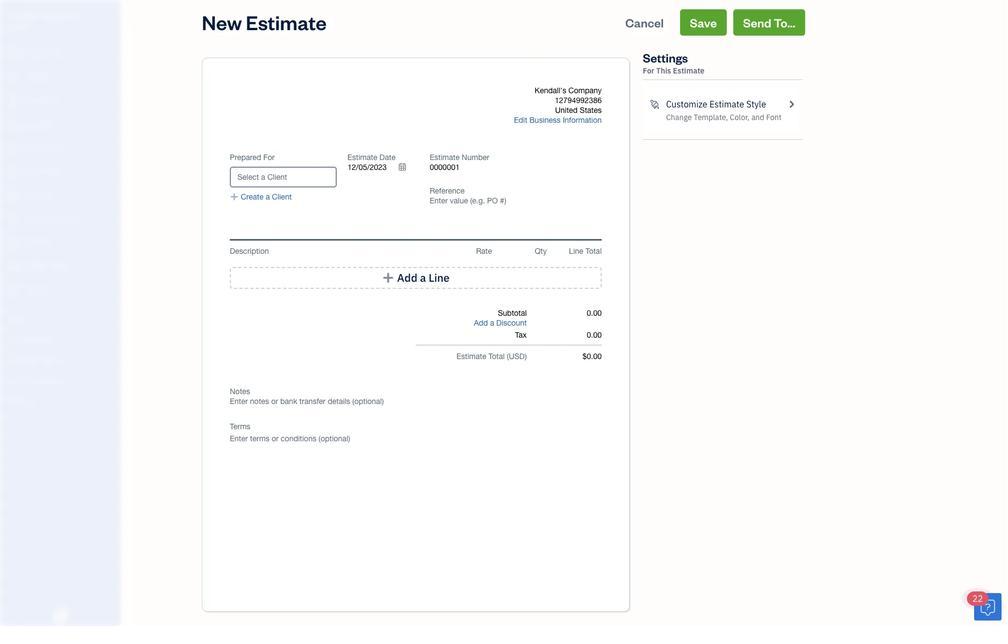 Task type: describe. For each thing, give the bounding box(es) containing it.
freshbooks image
[[52, 609, 69, 622]]

total for estimate
[[489, 352, 505, 361]]

money image
[[7, 238, 20, 249]]

chevronright image
[[787, 98, 797, 111]]

estimate date
[[348, 153, 396, 162]]

client
[[272, 193, 292, 201]]

notes
[[230, 387, 250, 396]]

company for kendall's company 12794992386 united states edit business information
[[569, 86, 602, 95]]

settings for settings for this estimate
[[643, 50, 688, 65]]

line total
[[569, 247, 602, 256]]

paintbrush image
[[650, 98, 660, 111]]

chart image
[[7, 261, 20, 272]]

for for prepared
[[263, 153, 275, 162]]

2 0.00 from the top
[[587, 331, 602, 340]]

estimate total ( usd )
[[457, 352, 527, 361]]

business
[[530, 116, 561, 125]]

terms
[[230, 422, 251, 431]]

owner
[[9, 22, 31, 31]]

a for create
[[266, 193, 270, 201]]

Notes text field
[[230, 397, 602, 407]]

services
[[40, 356, 66, 365]]

add inside subtotal add a discount tax
[[474, 319, 488, 328]]

qty
[[535, 247, 547, 256]]

estimate image
[[7, 96, 20, 107]]

for for settings
[[643, 66, 655, 76]]

add a line
[[397, 271, 450, 285]]

kendall's company 12794992386 united states edit business information
[[514, 86, 602, 125]]

to...
[[774, 15, 796, 30]]

Client text field
[[231, 168, 336, 187]]

dashboard image
[[7, 49, 20, 60]]

states
[[580, 106, 602, 115]]

22 button
[[967, 592, 1002, 621]]

create a client button
[[230, 192, 292, 202]]

1 0.00 from the top
[[587, 309, 602, 318]]

invoice image
[[7, 120, 20, 131]]

22
[[973, 594, 983, 605]]

add inside button
[[397, 271, 418, 285]]

usd
[[509, 352, 525, 361]]

subtotal add a discount tax
[[474, 309, 527, 340]]

settings link
[[3, 392, 117, 411]]

prepared for
[[230, 153, 275, 162]]

kendall's for kendall's company 12794992386 united states edit business information
[[535, 86, 566, 95]]

reference
[[430, 187, 465, 195]]

items and services
[[8, 356, 66, 365]]

font
[[766, 112, 782, 122]]

send
[[743, 15, 772, 30]]

style
[[747, 99, 766, 110]]

customize estimate style
[[666, 99, 766, 110]]

new
[[202, 9, 242, 35]]

this
[[656, 66, 671, 76]]

report image
[[7, 285, 20, 296]]

timer image
[[7, 214, 20, 225]]

estimate number
[[430, 153, 490, 162]]

bank connections link
[[3, 371, 117, 391]]

change template, color, and font
[[666, 112, 782, 122]]

line inside button
[[429, 271, 450, 285]]

a for add
[[420, 271, 426, 285]]

Enter an Estimate # text field
[[430, 163, 461, 172]]

bank
[[8, 376, 24, 385]]

main element
[[0, 0, 148, 627]]

resource center badge image
[[974, 594, 1002, 621]]

customize
[[666, 99, 708, 110]]

save
[[690, 15, 717, 30]]

team members link
[[3, 331, 117, 350]]

estimate inside settings for this estimate
[[673, 66, 705, 76]]

create
[[241, 193, 264, 201]]

Estimate date in MM/DD/YYYY format text field
[[348, 163, 413, 172]]

plus image
[[382, 273, 395, 284]]



Task type: vqa. For each thing, say whether or not it's contained in the screenshot.
chevron large down icon corresponding to Accounting
no



Task type: locate. For each thing, give the bounding box(es) containing it.
settings up this
[[643, 50, 688, 65]]

0 horizontal spatial total
[[489, 352, 505, 361]]

project image
[[7, 190, 20, 201]]

1 horizontal spatial and
[[752, 112, 765, 122]]

1 horizontal spatial a
[[420, 271, 426, 285]]

cancel button
[[616, 9, 674, 36]]

add right plus icon
[[397, 271, 418, 285]]

0 vertical spatial company
[[43, 10, 79, 20]]

0 vertical spatial 0.00
[[587, 309, 602, 318]]

0 vertical spatial and
[[752, 112, 765, 122]]

prepared
[[230, 153, 261, 162]]

expense image
[[7, 167, 20, 178]]

a inside button
[[266, 193, 270, 201]]

bank connections
[[8, 376, 64, 385]]

company inside kendall's company owner
[[43, 10, 79, 20]]

settings
[[643, 50, 688, 65], [8, 397, 33, 405]]

0 horizontal spatial company
[[43, 10, 79, 20]]

new estimate
[[202, 9, 327, 35]]

a
[[266, 193, 270, 201], [420, 271, 426, 285], [490, 319, 494, 328]]

template,
[[694, 112, 728, 122]]

(
[[507, 352, 509, 361]]

1 horizontal spatial add
[[474, 319, 488, 328]]

1 horizontal spatial company
[[569, 86, 602, 95]]

total left '('
[[489, 352, 505, 361]]

for inside settings for this estimate
[[643, 66, 655, 76]]

information
[[563, 116, 602, 125]]

12794992386
[[555, 96, 602, 105]]

date
[[380, 153, 396, 162]]

apps link
[[3, 311, 117, 330]]

members
[[27, 336, 56, 345]]

1 vertical spatial kendall's
[[535, 86, 566, 95]]

add left the "discount"
[[474, 319, 488, 328]]

1 vertical spatial add
[[474, 319, 488, 328]]

0 vertical spatial kendall's
[[9, 10, 42, 20]]

rate
[[476, 247, 492, 256]]

0 horizontal spatial settings
[[8, 397, 33, 405]]

$0.00
[[583, 352, 602, 361]]

1 vertical spatial company
[[569, 86, 602, 95]]

kendall's inside 'kendall's company 12794992386 united states edit business information'
[[535, 86, 566, 95]]

plus image
[[230, 192, 239, 202]]

total right the qty
[[586, 247, 602, 256]]

2 vertical spatial a
[[490, 319, 494, 328]]

settings for settings
[[8, 397, 33, 405]]

total
[[586, 247, 602, 256], [489, 352, 505, 361]]

and inside the main element
[[27, 356, 38, 365]]

and right items
[[27, 356, 38, 365]]

items and services link
[[3, 351, 117, 370]]

connections
[[25, 376, 64, 385]]

a left the "discount"
[[490, 319, 494, 328]]

line right the qty
[[569, 247, 584, 256]]

0 horizontal spatial kendall's
[[9, 10, 42, 20]]

for left this
[[643, 66, 655, 76]]

1 horizontal spatial line
[[569, 247, 584, 256]]

payment image
[[7, 143, 20, 154]]

0.00
[[587, 309, 602, 318], [587, 331, 602, 340]]

Reference Number text field
[[430, 196, 507, 205]]

save button
[[680, 9, 727, 36]]

)
[[525, 352, 527, 361]]

line
[[569, 247, 584, 256], [429, 271, 450, 285]]

for right prepared
[[263, 153, 275, 162]]

1 horizontal spatial kendall's
[[535, 86, 566, 95]]

0 horizontal spatial for
[[263, 153, 275, 162]]

estimate
[[246, 9, 327, 35], [673, 66, 705, 76], [710, 99, 744, 110], [348, 153, 377, 162], [430, 153, 460, 162], [457, 352, 487, 361]]

send to...
[[743, 15, 796, 30]]

1 vertical spatial and
[[27, 356, 38, 365]]

a left client
[[266, 193, 270, 201]]

add
[[397, 271, 418, 285], [474, 319, 488, 328]]

a inside subtotal add a discount tax
[[490, 319, 494, 328]]

1 vertical spatial 0.00
[[587, 331, 602, 340]]

kendall's for kendall's company owner
[[9, 10, 42, 20]]

color,
[[730, 112, 750, 122]]

1 vertical spatial line
[[429, 271, 450, 285]]

cancel
[[626, 15, 664, 30]]

a right plus icon
[[420, 271, 426, 285]]

kendall's
[[9, 10, 42, 20], [535, 86, 566, 95]]

edit business information button
[[514, 115, 602, 125]]

kendall's inside kendall's company owner
[[9, 10, 42, 20]]

a inside button
[[420, 271, 426, 285]]

0 horizontal spatial and
[[27, 356, 38, 365]]

line right plus icon
[[429, 271, 450, 285]]

1 vertical spatial a
[[420, 271, 426, 285]]

company
[[43, 10, 79, 20], [569, 86, 602, 95]]

0 vertical spatial total
[[586, 247, 602, 256]]

1 vertical spatial settings
[[8, 397, 33, 405]]

edit
[[514, 116, 527, 125]]

settings down bank on the left bottom of page
[[8, 397, 33, 405]]

settings inside settings for this estimate
[[643, 50, 688, 65]]

0 vertical spatial settings
[[643, 50, 688, 65]]

send to... button
[[733, 9, 805, 36]]

united
[[555, 106, 578, 115]]

and down "style"
[[752, 112, 765, 122]]

tax
[[515, 331, 527, 340]]

add a discount button
[[474, 318, 527, 328]]

1 horizontal spatial total
[[586, 247, 602, 256]]

2 horizontal spatial a
[[490, 319, 494, 328]]

team
[[8, 336, 26, 345]]

change
[[666, 112, 692, 122]]

number
[[462, 153, 490, 162]]

client image
[[7, 72, 20, 83]]

1 vertical spatial for
[[263, 153, 275, 162]]

kendall's up owner
[[9, 10, 42, 20]]

apps
[[8, 315, 25, 324]]

0 horizontal spatial line
[[429, 271, 450, 285]]

add a line button
[[230, 267, 602, 289]]

0 horizontal spatial a
[[266, 193, 270, 201]]

1 horizontal spatial for
[[643, 66, 655, 76]]

company inside 'kendall's company 12794992386 united states edit business information'
[[569, 86, 602, 95]]

1 horizontal spatial settings
[[643, 50, 688, 65]]

0 vertical spatial for
[[643, 66, 655, 76]]

0 vertical spatial add
[[397, 271, 418, 285]]

description
[[230, 247, 269, 256]]

discount
[[496, 319, 527, 328]]

total for line
[[586, 247, 602, 256]]

1 vertical spatial total
[[489, 352, 505, 361]]

and
[[752, 112, 765, 122], [27, 356, 38, 365]]

company for kendall's company owner
[[43, 10, 79, 20]]

0 horizontal spatial add
[[397, 271, 418, 285]]

Terms text field
[[230, 434, 602, 444]]

create a client
[[241, 193, 292, 201]]

kendall's up united
[[535, 86, 566, 95]]

for
[[643, 66, 655, 76], [263, 153, 275, 162]]

0 vertical spatial a
[[266, 193, 270, 201]]

settings inside "link"
[[8, 397, 33, 405]]

team members
[[8, 336, 56, 345]]

0 vertical spatial line
[[569, 247, 584, 256]]

items
[[8, 356, 25, 365]]

settings for this estimate
[[643, 50, 705, 76]]

subtotal
[[498, 309, 527, 318]]

kendall's company owner
[[9, 10, 79, 31]]



